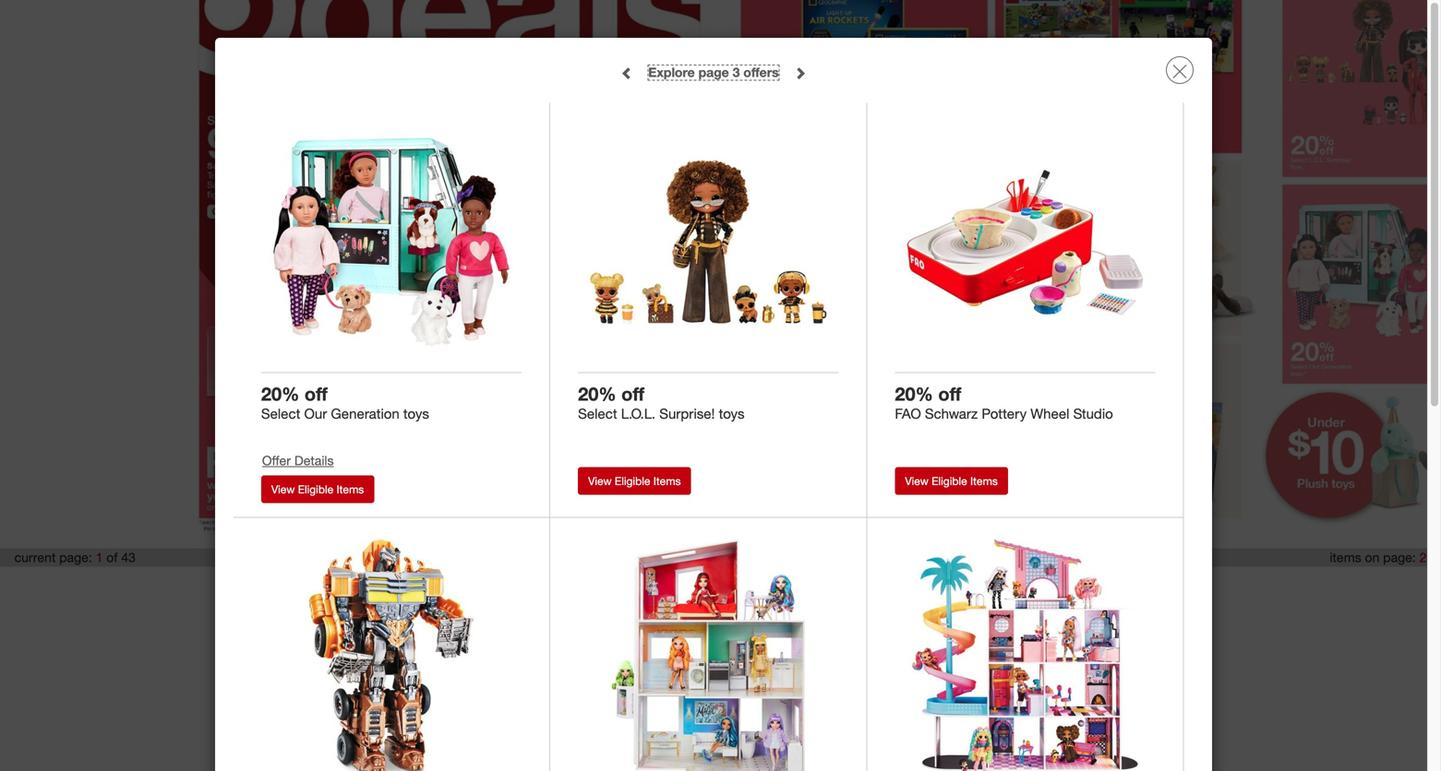Task type: vqa. For each thing, say whether or not it's contained in the screenshot.
PAGE 2 image
yes



Task type: locate. For each thing, give the bounding box(es) containing it.
20% left our
[[261, 383, 299, 405]]

off left surprise!
[[621, 383, 645, 405]]

off left generation
[[305, 383, 328, 405]]

page: left 2
[[1383, 550, 1416, 566]]

page: left the 1 on the left bottom of page
[[59, 550, 92, 566]]

2 select from the left
[[578, 405, 617, 423]]

supply
[[679, 582, 715, 597]]

off for 20% off select l.o.l. surprise! toys
[[621, 383, 645, 405]]

toys right surprise!
[[719, 405, 745, 423]]

eligible down l.o.l.
[[615, 474, 650, 488]]

eligible down details
[[298, 483, 333, 497]]

ca supply chain act link
[[660, 582, 769, 597]]

generation
[[331, 405, 400, 423]]

toys right generation
[[403, 405, 429, 423]]

schwarz
[[925, 405, 978, 423]]

view eligible items down details
[[271, 483, 364, 497]]

ca
[[660, 582, 675, 597], [781, 582, 797, 597]]

20% off select our generation toys
[[261, 383, 429, 423]]

eligible down the schwarz
[[932, 474, 967, 488]]

0 horizontal spatial view eligible items
[[271, 483, 364, 497]]

off inside 20% off fao schwarz pottery wheel studio
[[938, 383, 961, 405]]

items
[[653, 474, 681, 488], [970, 474, 998, 488], [337, 483, 364, 497]]

page:
[[59, 550, 92, 566], [1383, 550, 1416, 566]]

items down "offer details" button
[[337, 483, 364, 497]]

view eligible items down the schwarz
[[905, 474, 998, 488]]

select for 20% off select our generation toys
[[261, 405, 300, 423]]

2 horizontal spatial view
[[905, 474, 929, 488]]

items down surprise!
[[653, 474, 681, 488]]

20% off fao schwarz pottery wheel studio
[[895, 383, 1113, 423]]

0 horizontal spatial toys
[[403, 405, 429, 423]]

items on page: 2
[[1330, 550, 1427, 566]]

select
[[261, 405, 300, 423], [578, 405, 617, 423]]

off inside "20% off select l.o.l. surprise! toys"
[[621, 383, 645, 405]]

1 toys from the left
[[403, 405, 429, 423]]

view eligible items down l.o.l.
[[588, 474, 681, 488]]

items for 20% off select l.o.l. surprise! toys
[[653, 474, 681, 488]]

1 horizontal spatial toys
[[719, 405, 745, 423]]

view eligible items
[[588, 474, 681, 488], [905, 474, 998, 488], [271, 483, 364, 497]]

ca for ca supply chain act
[[660, 582, 675, 597]]

1 select from the left
[[261, 405, 300, 423]]

1 horizontal spatial page:
[[1383, 550, 1416, 566]]

1 ca from the left
[[660, 582, 675, 597]]

interest-based ads link
[[547, 582, 647, 597]]

chain
[[718, 582, 748, 597]]

off
[[305, 383, 328, 405], [621, 383, 645, 405], [938, 383, 961, 405]]

1 horizontal spatial off
[[621, 383, 645, 405]]

20% inside 20% off fao schwarz pottery wheel studio
[[895, 383, 933, 405]]

2 ca from the left
[[781, 582, 797, 597]]

1 horizontal spatial view eligible items
[[588, 474, 681, 488]]

select inside 20% off select our generation toys
[[261, 405, 300, 423]]

0 horizontal spatial off
[[305, 383, 328, 405]]

2 horizontal spatial eligible
[[932, 474, 967, 488]]

©
[[657, 615, 666, 628]]

20% inside "20% off select l.o.l. surprise! toys"
[[578, 383, 616, 405]]

items down pottery
[[970, 474, 998, 488]]

off for 20% off fao schwarz pottery wheel studio
[[938, 383, 961, 405]]

1 off from the left
[[305, 383, 328, 405]]

1 horizontal spatial items
[[653, 474, 681, 488]]

2 horizontal spatial 20%
[[895, 383, 933, 405]]

1 20% from the left
[[261, 383, 299, 405]]

surprise!
[[659, 405, 715, 423]]

20%
[[261, 383, 299, 405], [578, 383, 616, 405], [895, 383, 933, 405]]

ca left supply
[[660, 582, 675, 597]]

20% left pottery
[[895, 383, 933, 405]]

20% left l.o.l.
[[578, 383, 616, 405]]

fao schwarz pottery wheel studio link
[[895, 405, 1156, 423]]

1 horizontal spatial view
[[588, 474, 612, 488]]

your privacy choices
[[881, 582, 989, 597]]

20% inside 20% off select our generation toys
[[261, 383, 299, 405]]

3 20% from the left
[[895, 383, 933, 405]]

wheel
[[1031, 405, 1070, 423]]

view
[[588, 474, 612, 488], [905, 474, 929, 488], [271, 483, 295, 497]]

1 horizontal spatial ca
[[781, 582, 797, 597]]

select left l.o.l.
[[578, 405, 617, 423]]

choices
[[948, 582, 989, 597]]

3 off from the left
[[938, 383, 961, 405]]

l.o.l.
[[621, 405, 656, 423]]

interest-based ads
[[547, 582, 647, 597]]

offers
[[744, 64, 779, 80]]

select inside "20% off select l.o.l. surprise! toys"
[[578, 405, 617, 423]]

view for 20% off select l.o.l. surprise! toys
[[588, 474, 612, 488]]

explore
[[648, 64, 695, 80]]

of
[[106, 550, 118, 566]]

20% for 20% off select our generation toys
[[261, 383, 299, 405]]

off inside 20% off select our generation toys
[[305, 383, 328, 405]]

select left our
[[261, 405, 300, 423]]

page 2 image
[[721, 0, 1262, 539]]

eligible for 20% off select l.o.l. surprise! toys
[[615, 474, 650, 488]]

0 horizontal spatial view
[[271, 483, 295, 497]]

0 horizontal spatial page:
[[59, 550, 92, 566]]

privacy
[[908, 582, 945, 597]]

privacy
[[800, 582, 838, 597]]

1 horizontal spatial select
[[578, 405, 617, 423]]

2 toys from the left
[[719, 405, 745, 423]]

details
[[294, 453, 334, 469]]

l.o.l. surprise! omg fashion house image
[[902, 534, 1149, 772]]

0 horizontal spatial select
[[261, 405, 300, 423]]

current
[[14, 550, 56, 566]]

20% for 20% off select l.o.l. surprise! toys
[[578, 383, 616, 405]]

2 20% from the left
[[578, 383, 616, 405]]

2 horizontal spatial items
[[970, 474, 998, 488]]

ca for ca privacy
[[781, 582, 797, 597]]

items for 20% off fao schwarz pottery wheel studio
[[970, 474, 998, 488]]

ccpa image
[[850, 577, 878, 605]]

1 page: from the left
[[59, 550, 92, 566]]

0 horizontal spatial ca
[[660, 582, 675, 597]]

page
[[699, 64, 729, 80]]

toys inside 20% off select our generation toys
[[403, 405, 429, 423]]

1
[[96, 550, 103, 566]]

based
[[590, 582, 624, 597]]

close image
[[1173, 64, 1187, 79]]

1 horizontal spatial 20%
[[578, 383, 616, 405]]

toys inside "20% off select l.o.l. surprise! toys"
[[719, 405, 745, 423]]

2 horizontal spatial view eligible items
[[905, 474, 998, 488]]

© 2023 target brands, inc.
[[657, 615, 784, 628]]

off right fao
[[938, 383, 961, 405]]

fao
[[895, 405, 921, 423]]

2 horizontal spatial off
[[938, 383, 961, 405]]

toys
[[403, 405, 429, 423], [719, 405, 745, 423]]

1 horizontal spatial eligible
[[615, 474, 650, 488]]

2 off from the left
[[621, 383, 645, 405]]

ca right act
[[781, 582, 797, 597]]

eligible
[[615, 474, 650, 488], [932, 474, 967, 488], [298, 483, 333, 497]]

pottery
[[982, 405, 1027, 423]]

terms
[[453, 582, 484, 597]]

0 horizontal spatial 20%
[[261, 383, 299, 405]]

toys for 20% off select l.o.l. surprise! toys
[[719, 405, 745, 423]]

2 page: from the left
[[1383, 550, 1416, 566]]



Task type: describe. For each thing, give the bounding box(es) containing it.
act
[[751, 582, 769, 597]]

select our generation toys link
[[261, 405, 522, 423]]

on
[[1365, 550, 1380, 566]]

studio
[[1073, 405, 1113, 423]]

0 horizontal spatial eligible
[[298, 483, 333, 497]]

offer details
[[262, 453, 334, 469]]

current page: 1 of 43
[[14, 550, 136, 566]]

rainbow high townhouse image
[[585, 534, 832, 772]]

offer
[[262, 453, 291, 469]]

page 1 image
[[179, 0, 721, 539]]

20% off select l.o.l. surprise! toys
[[578, 383, 745, 423]]

43
[[121, 550, 136, 566]]

off for 20% off select our generation toys
[[305, 383, 328, 405]]

all transformers action figures image
[[268, 534, 515, 772]]

3
[[733, 64, 740, 80]]

interest-
[[547, 582, 590, 597]]

your
[[881, 582, 904, 597]]

view eligible items for 20% off fao schwarz pottery wheel studio
[[905, 474, 998, 488]]

20% for 20% off fao schwarz pottery wheel studio
[[895, 383, 933, 405]]

eligible for 20% off fao schwarz pottery wheel studio
[[932, 474, 967, 488]]

ca privacy link
[[781, 582, 838, 597]]

chevron right image
[[794, 67, 807, 80]]

toys for 20% off select our generation toys
[[403, 405, 429, 423]]

view for 20% off fao schwarz pottery wheel studio
[[905, 474, 929, 488]]

ads
[[627, 582, 647, 597]]

0 horizontal spatial items
[[337, 483, 364, 497]]

ca privacy
[[781, 582, 838, 597]]

page 3 image
[[1262, 0, 1441, 539]]

your privacy choices link
[[850, 577, 989, 605]]

select our generation toys image
[[268, 119, 515, 366]]

select l.o.l. surprise! toys link
[[578, 405, 839, 423]]

inc.
[[767, 615, 784, 628]]

2023
[[669, 615, 693, 628]]

brands,
[[728, 615, 764, 628]]

select for 20% off select l.o.l. surprise! toys
[[578, 405, 617, 423]]

explore page 3 of 43 element
[[648, 64, 779, 80]]

items
[[1330, 550, 1362, 566]]

chevron left image
[[621, 67, 634, 80]]

our
[[304, 405, 327, 423]]

ca supply chain act
[[660, 582, 769, 597]]

explore page 3 offers
[[648, 64, 779, 80]]

offer details button
[[261, 450, 340, 476]]

target
[[696, 615, 725, 628]]

2
[[1420, 550, 1427, 566]]

view eligible items for 20% off select l.o.l. surprise! toys
[[588, 474, 681, 488]]

terms link
[[453, 582, 484, 597]]

select l.o.l. surprise! toys image
[[585, 119, 832, 366]]

fao schwarz pottery wheel studio image
[[902, 119, 1149, 366]]



